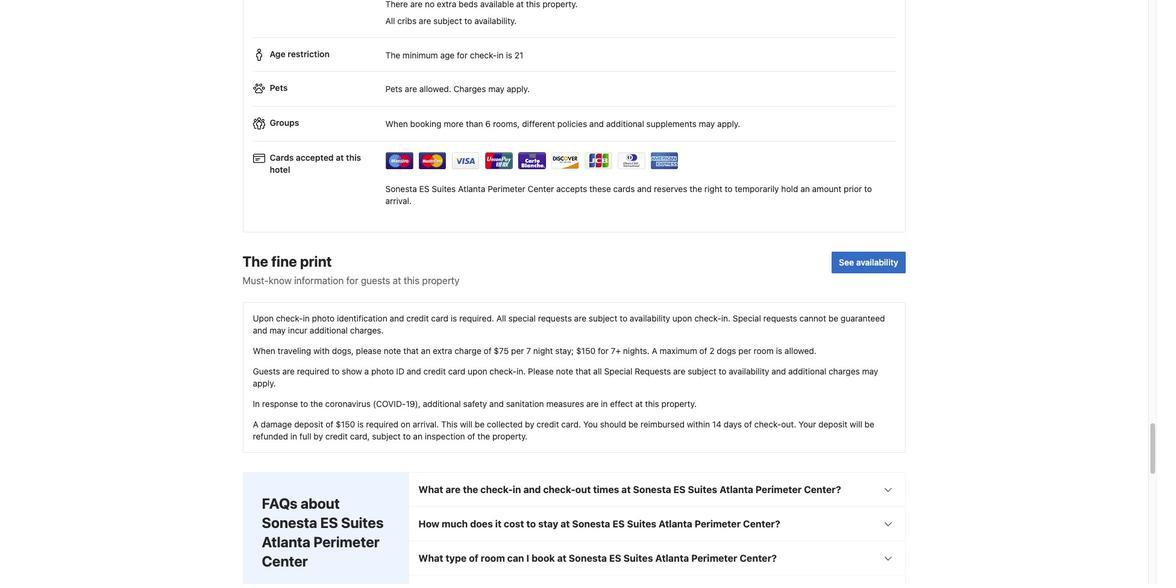 Task type: locate. For each thing, give the bounding box(es) containing it.
0 horizontal spatial special
[[604, 367, 633, 377]]

a damage deposit of $150 is required on arrival. this will be collected by credit card. you should be reimbursed within 14 days of check-out. your deposit will be refunded in full by credit card, subject to an inspection of the property.
[[253, 420, 875, 442]]

are inside dropdown button
[[446, 485, 461, 496]]

1 horizontal spatial note
[[556, 367, 574, 377]]

0 vertical spatial photo
[[312, 314, 335, 324]]

will
[[460, 420, 473, 430], [850, 420, 863, 430]]

1 vertical spatial allowed.
[[785, 346, 817, 356]]

1 horizontal spatial all
[[497, 314, 506, 324]]

for left 7+
[[598, 346, 609, 356]]

when left 'booking'
[[386, 118, 408, 129]]

0 horizontal spatial the
[[243, 253, 268, 270]]

property.
[[662, 399, 697, 409], [493, 432, 528, 442]]

1 vertical spatial in.
[[517, 367, 526, 377]]

to left the stay
[[527, 519, 536, 530]]

center? inside dropdown button
[[740, 553, 777, 564]]

availability down dogs
[[729, 367, 770, 377]]

carte blanche image
[[518, 153, 546, 170]]

visa image
[[452, 153, 480, 170]]

1 vertical spatial required
[[366, 420, 399, 430]]

in. inside guests are required to show a photo id and credit card upon check-in. please note that all special requests are subject to availability and additional charges may apply.
[[517, 367, 526, 377]]

1 horizontal spatial deposit
[[819, 420, 848, 430]]

apply. right 'supplements'
[[717, 118, 741, 129]]

1 horizontal spatial special
[[733, 314, 761, 324]]

2 horizontal spatial for
[[598, 346, 609, 356]]

center?
[[804, 485, 841, 496], [743, 519, 781, 530], [740, 553, 777, 564]]

these
[[590, 184, 611, 194]]

1 horizontal spatial per
[[739, 346, 752, 356]]

you
[[584, 420, 598, 430]]

1 what from the top
[[419, 485, 443, 496]]

1 horizontal spatial center
[[528, 184, 554, 194]]

what inside what type of room can i book at sonesta es suites atlanta perimeter center? dropdown button
[[419, 553, 443, 564]]

may right 'supplements'
[[699, 118, 715, 129]]

0 horizontal spatial for
[[346, 276, 358, 286]]

1 vertical spatial room
[[481, 553, 505, 564]]

1 horizontal spatial allowed.
[[785, 346, 817, 356]]

in inside a damage deposit of $150 is required on arrival. this will be collected by credit card. you should be reimbursed within 14 days of check-out. your deposit will be refunded in full by credit card, subject to an inspection of the property.
[[290, 432, 297, 442]]

1 horizontal spatial when
[[386, 118, 408, 129]]

what are the check-in and check-out times at sonesta es suites atlanta perimeter center?
[[419, 485, 841, 496]]

the inside the fine print must-know information for guests at this property
[[243, 253, 268, 270]]

requests left cannot on the bottom right
[[764, 314, 798, 324]]

all
[[593, 367, 602, 377]]

the inside sonesta es suites atlanta perimeter center accepts these cards and reserves the right to temporarily hold an amount prior to arrival.
[[690, 184, 702, 194]]

at right effect
[[635, 399, 643, 409]]

sonesta inside faqs about sonesta es suites atlanta perimeter center
[[262, 515, 317, 532]]

availability inside button
[[857, 257, 899, 268]]

sonesta down how much does it cost to stay at sonesta es suites atlanta perimeter center? on the bottom
[[569, 553, 607, 564]]

1 horizontal spatial apply.
[[507, 84, 530, 94]]

1 horizontal spatial $150
[[576, 346, 596, 356]]

charge
[[455, 346, 482, 356]]

0 horizontal spatial requests
[[538, 314, 572, 324]]

should
[[600, 420, 626, 430]]

0 horizontal spatial allowed.
[[419, 84, 451, 94]]

by right full
[[314, 432, 323, 442]]

to right prior
[[865, 184, 872, 194]]

2 vertical spatial for
[[598, 346, 609, 356]]

1 horizontal spatial room
[[754, 346, 774, 356]]

age
[[270, 49, 286, 59]]

1 will from the left
[[460, 420, 473, 430]]

14
[[713, 420, 722, 430]]

to up 7+
[[620, 314, 628, 324]]

i
[[527, 553, 530, 564]]

what for what type of room can i book at sonesta es suites atlanta perimeter center?
[[419, 553, 443, 564]]

1 vertical spatial $150
[[336, 420, 355, 430]]

subject up 7+
[[589, 314, 618, 324]]

additional inside guests are required to show a photo id and credit card upon check-in. please note that all special requests are subject to availability and additional charges may apply.
[[789, 367, 827, 377]]

0 horizontal spatial photo
[[312, 314, 335, 324]]

of right days
[[744, 420, 752, 430]]

additional inside upon check-in photo identification and credit card is required. all special requests are subject to availability upon check-in. special requests cannot be guaranteed and may incur additional charges.
[[310, 326, 348, 336]]

card.
[[562, 420, 581, 430]]

1 horizontal spatial for
[[457, 50, 468, 60]]

when booking more than 6 rooms, different policies and additional supplements may apply.
[[386, 118, 741, 129]]

all left cribs
[[386, 16, 395, 26]]

1 horizontal spatial arrival.
[[413, 420, 439, 430]]

1 vertical spatial availability
[[630, 314, 670, 324]]

1 horizontal spatial in.
[[722, 314, 731, 324]]

the fine print must-know information for guests at this property
[[243, 253, 460, 286]]

that
[[404, 346, 419, 356], [576, 367, 591, 377]]

supplements
[[647, 118, 697, 129]]

0 vertical spatial note
[[384, 346, 401, 356]]

the
[[690, 184, 702, 194], [310, 399, 323, 409], [478, 432, 490, 442], [463, 485, 478, 496]]

check- right days
[[755, 420, 781, 430]]

1 horizontal spatial that
[[576, 367, 591, 377]]

sonesta down faqs
[[262, 515, 317, 532]]

0 horizontal spatial pets
[[270, 83, 288, 93]]

0 vertical spatial center?
[[804, 485, 841, 496]]

0 horizontal spatial center
[[262, 553, 308, 570]]

0 horizontal spatial that
[[404, 346, 419, 356]]

in. up dogs
[[722, 314, 731, 324]]

availability inside guests are required to show a photo id and credit card upon check-in. please note that all special requests are subject to availability and additional charges may apply.
[[729, 367, 770, 377]]

the down collected
[[478, 432, 490, 442]]

arrival. inside sonesta es suites atlanta perimeter center accepts these cards and reserves the right to temporarily hold an amount prior to arrival.
[[386, 196, 412, 206]]

and right policies
[[590, 118, 604, 129]]

atlanta inside dropdown button
[[656, 553, 689, 564]]

check- up 2
[[695, 314, 722, 324]]

1 vertical spatial note
[[556, 367, 574, 377]]

age restriction
[[270, 49, 330, 59]]

2 vertical spatial this
[[645, 399, 659, 409]]

2 vertical spatial availability
[[729, 367, 770, 377]]

check- down $75
[[490, 367, 517, 377]]

what
[[419, 485, 443, 496], [419, 553, 443, 564]]

1 vertical spatial this
[[404, 276, 420, 286]]

what type of room can i book at sonesta es suites atlanta perimeter center?
[[419, 553, 777, 564]]

0 vertical spatial availability
[[857, 257, 899, 268]]

and up out.
[[772, 367, 786, 377]]

1 vertical spatial that
[[576, 367, 591, 377]]

2 horizontal spatial apply.
[[717, 118, 741, 129]]

property. down collected
[[493, 432, 528, 442]]

upon down charge
[[468, 367, 487, 377]]

1 horizontal spatial will
[[850, 420, 863, 430]]

and inside sonesta es suites atlanta perimeter center accepts these cards and reserves the right to temporarily hold an amount prior to arrival.
[[637, 184, 652, 194]]

additional up with
[[310, 326, 348, 336]]

discover image
[[551, 153, 579, 170]]

in response to the coronavirus (covid-19), additional safety and sanitation measures are in effect at this property.
[[253, 399, 697, 409]]

to right response
[[300, 399, 308, 409]]

0 vertical spatial what
[[419, 485, 443, 496]]

subject
[[434, 16, 462, 26], [589, 314, 618, 324], [688, 367, 717, 377], [372, 432, 401, 442]]

card
[[431, 314, 449, 324], [448, 367, 466, 377]]

check- inside a damage deposit of $150 is required on arrival. this will be collected by credit card. you should be reimbursed within 14 days of check-out. your deposit will be refunded in full by credit card, subject to an inspection of the property.
[[755, 420, 781, 430]]

0 vertical spatial the
[[386, 50, 400, 60]]

will right your at the right of the page
[[850, 420, 863, 430]]

0 vertical spatial card
[[431, 314, 449, 324]]

this
[[346, 152, 361, 163], [404, 276, 420, 286], [645, 399, 659, 409]]

sonesta inside the 'how much does it cost to stay at sonesta es suites atlanta perimeter center?' dropdown button
[[572, 519, 610, 530]]

special down 7+
[[604, 367, 633, 377]]

0 vertical spatial for
[[457, 50, 468, 60]]

atlanta
[[458, 184, 486, 194], [720, 485, 754, 496], [659, 519, 693, 530], [262, 534, 311, 551], [656, 553, 689, 564]]

0 vertical spatial $150
[[576, 346, 596, 356]]

suites
[[432, 184, 456, 194], [688, 485, 718, 496], [341, 515, 384, 532], [627, 519, 657, 530], [624, 553, 653, 564]]

check- inside guests are required to show a photo id and credit card upon check-in. please note that all special requests are subject to availability and additional charges may apply.
[[490, 367, 517, 377]]

0 vertical spatial in.
[[722, 314, 731, 324]]

0 vertical spatial that
[[404, 346, 419, 356]]

0 horizontal spatial required
[[297, 367, 329, 377]]

and down upon
[[253, 326, 267, 336]]

perimeter inside sonesta es suites atlanta perimeter center accepts these cards and reserves the right to temporarily hold an amount prior to arrival.
[[488, 184, 526, 194]]

1 vertical spatial special
[[604, 367, 633, 377]]

by down sanitation
[[525, 420, 535, 430]]

required down (covid-
[[366, 420, 399, 430]]

0 horizontal spatial room
[[481, 553, 505, 564]]

the left minimum
[[386, 50, 400, 60]]

1 vertical spatial card
[[448, 367, 466, 377]]

atlanta inside sonesta es suites atlanta perimeter center accepts these cards and reserves the right to temporarily hold an amount prior to arrival.
[[458, 184, 486, 194]]

arrival. right on in the left of the page
[[413, 420, 439, 430]]

traveling
[[278, 346, 311, 356]]

per right dogs
[[739, 346, 752, 356]]

center? for what type of room can i book at sonesta es suites atlanta perimeter center?
[[740, 553, 777, 564]]

subject up age
[[434, 16, 462, 26]]

1 per from the left
[[511, 346, 524, 356]]

1 vertical spatial what
[[419, 553, 443, 564]]

credit down property
[[407, 314, 429, 324]]

pets for pets
[[270, 83, 288, 93]]

apply.
[[507, 84, 530, 94], [717, 118, 741, 129], [253, 379, 276, 389]]

in. left please
[[517, 367, 526, 377]]

1 vertical spatial arrival.
[[413, 420, 439, 430]]

and
[[590, 118, 604, 129], [637, 184, 652, 194], [390, 314, 404, 324], [253, 326, 267, 336], [407, 367, 421, 377], [772, 367, 786, 377], [489, 399, 504, 409], [524, 485, 541, 496]]

arrival. down 'maestro' image
[[386, 196, 412, 206]]

allowed. down cannot on the bottom right
[[785, 346, 817, 356]]

about
[[301, 496, 340, 512]]

1 horizontal spatial requests
[[764, 314, 798, 324]]

1 vertical spatial when
[[253, 346, 275, 356]]

note up id
[[384, 346, 401, 356]]

0 horizontal spatial availability
[[630, 314, 670, 324]]

all left special on the left bottom
[[497, 314, 506, 324]]

a inside a damage deposit of $150 is required on arrival. this will be collected by credit card. you should be reimbursed within 14 days of check-out. your deposit will be refunded in full by credit card, subject to an inspection of the property.
[[253, 420, 259, 430]]

required down with
[[297, 367, 329, 377]]

is
[[506, 50, 512, 60], [451, 314, 457, 324], [776, 346, 783, 356], [358, 420, 364, 430]]

an left extra
[[421, 346, 431, 356]]

es down how much does it cost to stay at sonesta es suites atlanta perimeter center? on the bottom
[[609, 553, 622, 564]]

the for minimum
[[386, 50, 400, 60]]

card inside guests are required to show a photo id and credit card upon check-in. please note that all special requests are subject to availability and additional charges may apply.
[[448, 367, 466, 377]]

0 vertical spatial arrival.
[[386, 196, 412, 206]]

1 horizontal spatial a
[[652, 346, 658, 356]]

the inside a damage deposit of $150 is required on arrival. this will be collected by credit card. you should be reimbursed within 14 days of check-out. your deposit will be refunded in full by credit card, subject to an inspection of the property.
[[478, 432, 490, 442]]

subject down 2
[[688, 367, 717, 377]]

availability right see
[[857, 257, 899, 268]]

1 horizontal spatial upon
[[673, 314, 692, 324]]

faqs about sonesta es suites atlanta perimeter center
[[262, 496, 384, 570]]

property. up "reimbursed"
[[662, 399, 697, 409]]

of right inspection
[[468, 432, 475, 442]]

this left property
[[404, 276, 420, 286]]

fine
[[271, 253, 297, 270]]

the
[[386, 50, 400, 60], [243, 253, 268, 270]]

what inside what are the check-in and check-out times at sonesta es suites atlanta perimeter center? dropdown button
[[419, 485, 443, 496]]

1 horizontal spatial required
[[366, 420, 399, 430]]

upon
[[253, 314, 274, 324]]

an right 'hold'
[[801, 184, 810, 194]]

arrival.
[[386, 196, 412, 206], [413, 420, 439, 430]]

the up does
[[463, 485, 478, 496]]

0 vertical spatial a
[[652, 346, 658, 356]]

of right type
[[469, 553, 479, 564]]

card inside upon check-in photo identification and credit card is required. all special requests are subject to availability upon check-in. special requests cannot be guaranteed and may incur additional charges.
[[431, 314, 449, 324]]

subject right card,
[[372, 432, 401, 442]]

1 vertical spatial an
[[421, 346, 431, 356]]

atlanta inside faqs about sonesta es suites atlanta perimeter center
[[262, 534, 311, 551]]

apply. inside guests are required to show a photo id and credit card upon check-in. please note that all special requests are subject to availability and additional charges may apply.
[[253, 379, 276, 389]]

0 vertical spatial by
[[525, 420, 535, 430]]

special
[[509, 314, 536, 324]]

0 horizontal spatial all
[[386, 16, 395, 26]]

1 horizontal spatial this
[[404, 276, 420, 286]]

special up dogs
[[733, 314, 761, 324]]

1 horizontal spatial pets
[[386, 84, 403, 94]]

$150
[[576, 346, 596, 356], [336, 420, 355, 430]]

at right book
[[557, 553, 567, 564]]

all inside upon check-in photo identification and credit card is required. all special requests are subject to availability upon check-in. special requests cannot be guaranteed and may incur additional charges.
[[497, 314, 506, 324]]

center down carte blanche icon
[[528, 184, 554, 194]]

0 horizontal spatial a
[[253, 420, 259, 430]]

may right "charges"
[[862, 367, 879, 377]]

in.
[[722, 314, 731, 324], [517, 367, 526, 377]]

2 requests from the left
[[764, 314, 798, 324]]

pets
[[270, 83, 288, 93], [386, 84, 403, 94]]

to left the show
[[332, 367, 340, 377]]

is up card,
[[358, 420, 364, 430]]

in left full
[[290, 432, 297, 442]]

0 horizontal spatial arrival.
[[386, 196, 412, 206]]

sonesta up the 'how much does it cost to stay at sonesta es suites atlanta perimeter center?' dropdown button
[[633, 485, 671, 496]]

check- up the stay
[[543, 485, 576, 496]]

availability.
[[475, 16, 517, 26]]

0 vertical spatial upon
[[673, 314, 692, 324]]

at right guests
[[393, 276, 401, 286]]

0 vertical spatial special
[[733, 314, 761, 324]]

to right right
[[725, 184, 733, 194]]

that left all
[[576, 367, 591, 377]]

card up extra
[[431, 314, 449, 324]]

by
[[525, 420, 535, 430], [314, 432, 323, 442]]

the up must-
[[243, 253, 268, 270]]

at
[[336, 152, 344, 163], [393, 276, 401, 286], [635, 399, 643, 409], [622, 485, 631, 496], [561, 519, 570, 530], [557, 553, 567, 564]]

photo up with
[[312, 314, 335, 324]]

accordion control element
[[408, 473, 906, 585]]

1 horizontal spatial the
[[386, 50, 400, 60]]

1 vertical spatial all
[[497, 314, 506, 324]]

requests right special on the left bottom
[[538, 314, 572, 324]]

right
[[705, 184, 723, 194]]

this inside cards accepted at this hotel
[[346, 152, 361, 163]]

availability inside upon check-in photo identification and credit card is required. all special requests are subject to availability upon check-in. special requests cannot be guaranteed and may incur additional charges.
[[630, 314, 670, 324]]

may down upon
[[270, 326, 286, 336]]

0 horizontal spatial apply.
[[253, 379, 276, 389]]

guests
[[253, 367, 280, 377]]

2 horizontal spatial availability
[[857, 257, 899, 268]]

center inside faqs about sonesta es suites atlanta perimeter center
[[262, 553, 308, 570]]

and up the stay
[[524, 485, 541, 496]]

to
[[464, 16, 472, 26], [725, 184, 733, 194], [865, 184, 872, 194], [620, 314, 628, 324], [332, 367, 340, 377], [719, 367, 727, 377], [300, 399, 308, 409], [403, 432, 411, 442], [527, 519, 536, 530]]

0 horizontal spatial $150
[[336, 420, 355, 430]]

0 horizontal spatial by
[[314, 432, 323, 442]]

0 horizontal spatial this
[[346, 152, 361, 163]]

allowed. left charges
[[419, 84, 451, 94]]

es down 'mastercard' icon in the left of the page
[[419, 184, 430, 194]]

upon up maximum
[[673, 314, 692, 324]]

this right accepted
[[346, 152, 361, 163]]

in up incur
[[303, 314, 310, 324]]

perimeter inside faqs about sonesta es suites atlanta perimeter center
[[314, 534, 380, 551]]

when up guests in the left of the page
[[253, 346, 275, 356]]

when for when booking more than 6 rooms, different policies and additional supplements may apply.
[[386, 118, 408, 129]]

amount
[[812, 184, 842, 194]]

0 horizontal spatial when
[[253, 346, 275, 356]]

0 vertical spatial property.
[[662, 399, 697, 409]]

to inside a damage deposit of $150 is required on arrival. this will be collected by credit card. you should be reimbursed within 14 days of check-out. your deposit will be refunded in full by credit card, subject to an inspection of the property.
[[403, 432, 411, 442]]

0 vertical spatial center
[[528, 184, 554, 194]]

1 horizontal spatial photo
[[371, 367, 394, 377]]

damage
[[261, 420, 292, 430]]

0 horizontal spatial property.
[[493, 432, 528, 442]]

stay
[[538, 519, 558, 530]]

prior
[[844, 184, 862, 194]]

0 horizontal spatial upon
[[468, 367, 487, 377]]

1 vertical spatial for
[[346, 276, 358, 286]]

must-
[[243, 276, 269, 286]]

credit down extra
[[424, 367, 446, 377]]

special inside upon check-in photo identification and credit card is required. all special requests are subject to availability upon check-in. special requests cannot be guaranteed and may incur additional charges.
[[733, 314, 761, 324]]

how much does it cost to stay at sonesta es suites atlanta perimeter center? button
[[409, 508, 905, 541]]

room right dogs
[[754, 346, 774, 356]]

credit inside guests are required to show a photo id and credit card upon check-in. please note that all special requests are subject to availability and additional charges may apply.
[[424, 367, 446, 377]]

1 vertical spatial upon
[[468, 367, 487, 377]]

0 vertical spatial required
[[297, 367, 329, 377]]

this
[[441, 420, 458, 430]]

suites inside faqs about sonesta es suites atlanta perimeter center
[[341, 515, 384, 532]]

credit
[[407, 314, 429, 324], [424, 367, 446, 377], [537, 420, 559, 430], [325, 432, 348, 442]]

is left required.
[[451, 314, 457, 324]]

what left type
[[419, 553, 443, 564]]

es down about
[[320, 515, 338, 532]]

is inside a damage deposit of $150 is required on arrival. this will be collected by credit card. you should be reimbursed within 14 days of check-out. your deposit will be refunded in full by credit card, subject to an inspection of the property.
[[358, 420, 364, 430]]

0 horizontal spatial per
[[511, 346, 524, 356]]

deposit right your at the right of the page
[[819, 420, 848, 430]]

0 horizontal spatial will
[[460, 420, 473, 430]]

a
[[652, 346, 658, 356], [253, 420, 259, 430]]

when
[[386, 118, 408, 129], [253, 346, 275, 356]]

1 horizontal spatial availability
[[729, 367, 770, 377]]

2 what from the top
[[419, 553, 443, 564]]

per left 7
[[511, 346, 524, 356]]

card down charge
[[448, 367, 466, 377]]



Task type: describe. For each thing, give the bounding box(es) containing it.
night
[[533, 346, 553, 356]]

is left the 21
[[506, 50, 512, 60]]

guests
[[361, 276, 390, 286]]

es down what are the check-in and check-out times at sonesta es suites atlanta perimeter center?
[[613, 519, 625, 530]]

that inside guests are required to show a photo id and credit card upon check-in. please note that all special requests are subject to availability and additional charges may apply.
[[576, 367, 591, 377]]

jcb image
[[584, 153, 612, 170]]

in left the 21
[[497, 50, 504, 60]]

days
[[724, 420, 742, 430]]

note inside guests are required to show a photo id and credit card upon check-in. please note that all special requests are subject to availability and additional charges may apply.
[[556, 367, 574, 377]]

es inside sonesta es suites atlanta perimeter center accepts these cards and reserves the right to temporarily hold an amount prior to arrival.
[[419, 184, 430, 194]]

full
[[300, 432, 311, 442]]

are inside upon check-in photo identification and credit card is required. all special requests are subject to availability upon check-in. special requests cannot be guaranteed and may incur additional charges.
[[574, 314, 587, 324]]

restriction
[[288, 49, 330, 59]]

out.
[[781, 420, 797, 430]]

cost
[[504, 519, 524, 530]]

upon inside upon check-in photo identification and credit card is required. all special requests are subject to availability upon check-in. special requests cannot be guaranteed and may incur additional charges.
[[673, 314, 692, 324]]

credit left card.
[[537, 420, 559, 430]]

is right dogs
[[776, 346, 783, 356]]

sonesta es suites atlanta perimeter center accepts these cards and reserves the right to temporarily hold an amount prior to arrival.
[[386, 184, 872, 206]]

cannot
[[800, 314, 827, 324]]

extra
[[433, 346, 452, 356]]

7
[[526, 346, 531, 356]]

cards
[[270, 152, 294, 163]]

charges
[[829, 367, 860, 377]]

collected
[[487, 420, 523, 430]]

credit left card,
[[325, 432, 348, 442]]

subject inside upon check-in photo identification and credit card is required. all special requests are subject to availability upon check-in. special requests cannot be guaranteed and may incur additional charges.
[[589, 314, 618, 324]]

0 horizontal spatial note
[[384, 346, 401, 356]]

in left effect
[[601, 399, 608, 409]]

to down dogs
[[719, 367, 727, 377]]

hold
[[782, 184, 798, 194]]

subject inside guests are required to show a photo id and credit card upon check-in. please note that all special requests are subject to availability and additional charges may apply.
[[688, 367, 717, 377]]

credit inside upon check-in photo identification and credit card is required. all special requests are subject to availability upon check-in. special requests cannot be guaranteed and may incur additional charges.
[[407, 314, 429, 324]]

can
[[507, 553, 524, 564]]

property
[[422, 276, 460, 286]]

stay;
[[555, 346, 574, 356]]

at inside dropdown button
[[557, 553, 567, 564]]

the left the coronavirus
[[310, 399, 323, 409]]

is inside upon check-in photo identification and credit card is required. all special requests are subject to availability upon check-in. special requests cannot be guaranteed and may incur additional charges.
[[451, 314, 457, 324]]

at inside cards accepted at this hotel
[[336, 152, 344, 163]]

special inside guests are required to show a photo id and credit card upon check-in. please note that all special requests are subject to availability and additional charges may apply.
[[604, 367, 633, 377]]

0 vertical spatial all
[[386, 16, 395, 26]]

in. inside upon check-in photo identification and credit card is required. all special requests are subject to availability upon check-in. special requests cannot be guaranteed and may incur additional charges.
[[722, 314, 731, 324]]

center inside sonesta es suites atlanta perimeter center accepts these cards and reserves the right to temporarily hold an amount prior to arrival.
[[528, 184, 554, 194]]

policies
[[558, 118, 587, 129]]

id
[[396, 367, 405, 377]]

check- left the 21
[[470, 50, 497, 60]]

check- up incur
[[276, 314, 303, 324]]

response
[[262, 399, 298, 409]]

and right id
[[407, 367, 421, 377]]

this inside the fine print must-know information for guests at this property
[[404, 276, 420, 286]]

property. inside a damage deposit of $150 is required on arrival. this will be collected by credit card. you should be reimbursed within 14 days of check-out. your deposit will be refunded in full by credit card, subject to an inspection of the property.
[[493, 432, 528, 442]]

effect
[[610, 399, 633, 409]]

upon inside guests are required to show a photo id and credit card upon check-in. please note that all special requests are subject to availability and additional charges may apply.
[[468, 367, 487, 377]]

(covid-
[[373, 399, 406, 409]]

reimbursed
[[641, 420, 685, 430]]

photo inside guests are required to show a photo id and credit card upon check-in. please note that all special requests are subject to availability and additional charges may apply.
[[371, 367, 394, 377]]

diners club image
[[618, 153, 645, 170]]

more
[[444, 118, 464, 129]]

maximum
[[660, 346, 697, 356]]

dogs
[[717, 346, 736, 356]]

unionpay credit card image
[[485, 153, 513, 170]]

of left $75
[[484, 346, 492, 356]]

sonesta inside what are the check-in and check-out times at sonesta es suites atlanta perimeter center? dropdown button
[[633, 485, 671, 496]]

booking
[[410, 118, 442, 129]]

for inside the fine print must-know information for guests at this property
[[346, 276, 358, 286]]

check- up the it
[[481, 485, 513, 496]]

2 deposit from the left
[[819, 420, 848, 430]]

of down the coronavirus
[[326, 420, 334, 430]]

than
[[466, 118, 483, 129]]

2
[[710, 346, 715, 356]]

coronavirus
[[325, 399, 371, 409]]

7+
[[611, 346, 621, 356]]

and right identification
[[390, 314, 404, 324]]

groups
[[270, 118, 299, 128]]

6
[[486, 118, 491, 129]]

to inside upon check-in photo identification and credit card is required. all special requests are subject to availability upon check-in. special requests cannot be guaranteed and may incur additional charges.
[[620, 314, 628, 324]]

in inside dropdown button
[[513, 485, 521, 496]]

required inside a damage deposit of $150 is required on arrival. this will be collected by credit card. you should be reimbursed within 14 days of check-out. your deposit will be refunded in full by credit card, subject to an inspection of the property.
[[366, 420, 399, 430]]

please
[[356, 346, 382, 356]]

19),
[[406, 399, 421, 409]]

at right "times"
[[622, 485, 631, 496]]

be inside upon check-in photo identification and credit card is required. all special requests are subject to availability upon check-in. special requests cannot be guaranteed and may incur additional charges.
[[829, 314, 839, 324]]

mastercard image
[[419, 153, 446, 170]]

1 requests from the left
[[538, 314, 572, 324]]

book
[[532, 553, 555, 564]]

the for fine
[[243, 253, 268, 270]]

and inside dropdown button
[[524, 485, 541, 496]]

rooms,
[[493, 118, 520, 129]]

how much does it cost to stay at sonesta es suites atlanta perimeter center?
[[419, 519, 781, 530]]

faqs
[[262, 496, 298, 512]]

card,
[[350, 432, 370, 442]]

may inside upon check-in photo identification and credit card is required. all special requests are subject to availability upon check-in. special requests cannot be guaranteed and may incur additional charges.
[[270, 326, 286, 336]]

when for when traveling with dogs, please note that an extra charge of $75 per 7 night stay; $150 for 7+ nights. a maximum of 2 dogs per room is allowed.
[[253, 346, 275, 356]]

upon check-in photo identification and credit card is required. all special requests are subject to availability upon check-in. special requests cannot be guaranteed and may incur additional charges.
[[253, 314, 885, 336]]

$150 inside a damage deposit of $150 is required on arrival. this will be collected by credit card. you should be reimbursed within 14 days of check-out. your deposit will be refunded in full by credit card, subject to an inspection of the property.
[[336, 420, 355, 430]]

cards accepted at this hotel
[[270, 152, 361, 175]]

suites inside sonesta es suites atlanta perimeter center accepts these cards and reserves the right to temporarily hold an amount prior to arrival.
[[432, 184, 456, 194]]

does
[[470, 519, 493, 530]]

accepted
[[296, 152, 334, 163]]

suites inside dropdown button
[[624, 553, 653, 564]]

1 horizontal spatial by
[[525, 420, 535, 430]]

inspection
[[425, 432, 465, 442]]

pets are allowed. charges may apply.
[[386, 84, 530, 94]]

requests
[[635, 367, 671, 377]]

know
[[269, 276, 292, 286]]

hotel
[[270, 164, 290, 175]]

required inside guests are required to show a photo id and credit card upon check-in. please note that all special requests are subject to availability and additional charges may apply.
[[297, 367, 329, 377]]

to left availability.
[[464, 16, 472, 26]]

with
[[313, 346, 330, 356]]

0 vertical spatial room
[[754, 346, 774, 356]]

1 vertical spatial apply.
[[717, 118, 741, 129]]

your
[[799, 420, 816, 430]]

an inside sonesta es suites atlanta perimeter center accepts these cards and reserves the right to temporarily hold an amount prior to arrival.
[[801, 184, 810, 194]]

may inside guests are required to show a photo id and credit card upon check-in. please note that all special requests are subject to availability and additional charges may apply.
[[862, 367, 879, 377]]

2 will from the left
[[850, 420, 863, 430]]

please
[[528, 367, 554, 377]]

dogs,
[[332, 346, 354, 356]]

charges
[[454, 84, 486, 94]]

sonesta inside sonesta es suites atlanta perimeter center accepts these cards and reserves the right to temporarily hold an amount prior to arrival.
[[386, 184, 417, 194]]

accepted payment methods and conditions element
[[253, 147, 896, 174]]

of inside dropdown button
[[469, 553, 479, 564]]

1 deposit from the left
[[294, 420, 323, 430]]

to inside dropdown button
[[527, 519, 536, 530]]

in inside upon check-in photo identification and credit card is required. all special requests are subject to availability upon check-in. special requests cannot be guaranteed and may incur additional charges.
[[303, 314, 310, 324]]

when traveling with dogs, please note that an extra charge of $75 per 7 night stay; $150 for 7+ nights. a maximum of 2 dogs per room is allowed.
[[253, 346, 817, 356]]

sanitation
[[506, 399, 544, 409]]

2 per from the left
[[739, 346, 752, 356]]

at inside the fine print must-know information for guests at this property
[[393, 276, 401, 286]]

incur
[[288, 326, 308, 336]]

times
[[593, 485, 619, 496]]

photo inside upon check-in photo identification and credit card is required. all special requests are subject to availability upon check-in. special requests cannot be guaranteed and may incur additional charges.
[[312, 314, 335, 324]]

$75
[[494, 346, 509, 356]]

0 vertical spatial allowed.
[[419, 84, 451, 94]]

center? for how much does it cost to stay at sonesta es suites atlanta perimeter center?
[[743, 519, 781, 530]]

in
[[253, 399, 260, 409]]

out
[[576, 485, 591, 496]]

0 vertical spatial apply.
[[507, 84, 530, 94]]

es inside faqs about sonesta es suites atlanta perimeter center
[[320, 515, 338, 532]]

see
[[839, 257, 854, 268]]

of left 2
[[700, 346, 708, 356]]

see availability button
[[832, 252, 906, 274]]

arrival. inside a damage deposit of $150 is required on arrival. this will be collected by credit card. you should be reimbursed within 14 days of check-out. your deposit will be refunded in full by credit card, subject to an inspection of the property.
[[413, 420, 439, 430]]

may right charges
[[488, 84, 505, 94]]

2 horizontal spatial this
[[645, 399, 659, 409]]

room inside dropdown button
[[481, 553, 505, 564]]

additional up diners club image
[[606, 118, 644, 129]]

sonesta inside what type of room can i book at sonesta es suites atlanta perimeter center? dropdown button
[[569, 553, 607, 564]]

at right the stay
[[561, 519, 570, 530]]

within
[[687, 420, 710, 430]]

subject inside a damage deposit of $150 is required on arrival. this will be collected by credit card. you should be reimbursed within 14 days of check-out. your deposit will be refunded in full by credit card, subject to an inspection of the property.
[[372, 432, 401, 442]]

the inside dropdown button
[[463, 485, 478, 496]]

cards
[[614, 184, 635, 194]]

temporarily
[[735, 184, 779, 194]]

es inside dropdown button
[[609, 553, 622, 564]]

american express image
[[651, 153, 679, 170]]

maestro image
[[386, 153, 413, 170]]

what for what are the check-in and check-out times at sonesta es suites atlanta perimeter center?
[[419, 485, 443, 496]]

type
[[446, 553, 467, 564]]

age
[[440, 50, 455, 60]]

show
[[342, 367, 362, 377]]

es up the 'how much does it cost to stay at sonesta es suites atlanta perimeter center?' dropdown button
[[674, 485, 686, 496]]

on
[[401, 420, 411, 430]]

additional up this
[[423, 399, 461, 409]]

an inside a damage deposit of $150 is required on arrival. this will be collected by credit card. you should be reimbursed within 14 days of check-out. your deposit will be refunded in full by credit card, subject to an inspection of the property.
[[413, 432, 423, 442]]

nights.
[[623, 346, 650, 356]]

a
[[365, 367, 369, 377]]

perimeter inside dropdown button
[[692, 553, 738, 564]]

how
[[419, 519, 440, 530]]

minimum
[[403, 50, 438, 60]]

1 vertical spatial by
[[314, 432, 323, 442]]

pets for pets are allowed. charges may apply.
[[386, 84, 403, 94]]

and right safety
[[489, 399, 504, 409]]

different
[[522, 118, 555, 129]]

what are the check-in and check-out times at sonesta es suites atlanta perimeter center? button
[[409, 473, 905, 507]]



Task type: vqa. For each thing, say whether or not it's contained in the screenshot.
18 December 2023 Option
no



